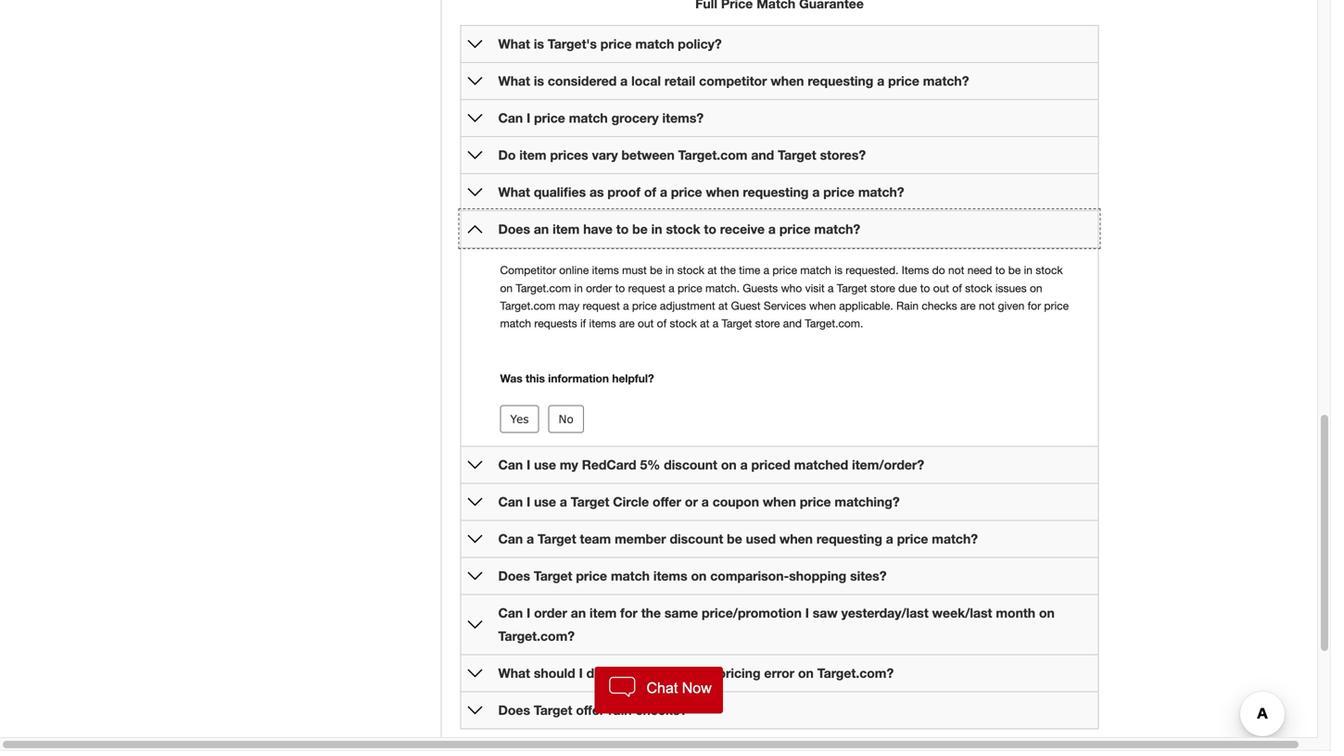 Task type: vqa. For each thing, say whether or not it's contained in the screenshot.
MZB Childrens Light Up Watches link
no



Task type: describe. For each thing, give the bounding box(es) containing it.
items
[[902, 264, 929, 277]]

2 vertical spatial at
[[700, 317, 710, 330]]

does for does target price match items on comparison-shopping sites?
[[498, 569, 530, 584]]

requested.
[[846, 264, 899, 277]]

on up same
[[691, 569, 707, 584]]

grocery
[[612, 110, 659, 126]]

does target offer rain checks?
[[498, 703, 687, 719]]

what for what should i do if i find an item or pricing error on target.com?
[[498, 666, 530, 682]]

redcard
[[582, 458, 637, 473]]

to right due
[[920, 282, 930, 295]]

need
[[968, 264, 992, 277]]

when inside competitor online items must be in stock at the time a price match is requested. items do not need to be in stock on target.com in order to request a price match. guests who visit a target store due to out of stock issues on target.com may request a price adjustment at guest services when applicable. rain checks are not given for price match requests if items are out of stock at a target store and target.com.
[[809, 299, 836, 312]]

1 horizontal spatial store
[[871, 282, 896, 295]]

is for target's
[[534, 36, 544, 52]]

requesting for competitor
[[808, 73, 874, 89]]

1 horizontal spatial request
[[628, 282, 666, 295]]

1 horizontal spatial offer
[[653, 495, 682, 510]]

applicable.
[[839, 299, 894, 312]]

chat now link
[[595, 668, 723, 714]]

can a target team member discount be used when requesting a price match?
[[498, 532, 978, 547]]

now
[[682, 681, 712, 697]]

can i use my redcard 5% discount on a priced matched item/order? link
[[498, 458, 925, 473]]

guests
[[743, 282, 778, 295]]

on down competitor
[[500, 282, 513, 295]]

priced
[[752, 458, 791, 473]]

circle arrow e image for can i use a target circle offer or a coupon when price matching?
[[468, 495, 483, 510]]

given
[[998, 299, 1025, 312]]

circle arrow e image for do item prices vary between target.com and target stores?
[[468, 148, 483, 163]]

do item prices vary between target.com and target stores? link
[[498, 147, 866, 163]]

can a target team member discount be used when requesting a price match? link
[[498, 532, 978, 547]]

circle arrow s image
[[468, 222, 483, 237]]

match left requests on the top left of page
[[500, 317, 531, 330]]

rain
[[897, 299, 919, 312]]

items?
[[663, 110, 704, 126]]

requests
[[534, 317, 577, 330]]

item inside can i order an item for the same price/promotion i saw yesterday/last week/last month on target.com?
[[590, 606, 617, 621]]

do inside competitor online items must be in stock at the time a price match is requested. items do not need to be in stock on target.com in order to request a price match. guests who visit a target store due to out of stock issues on target.com may request a price adjustment at guest services when applicable. rain checks are not given for price match requests if items are out of stock at a target store and target.com.
[[932, 264, 945, 277]]

0 horizontal spatial and
[[751, 147, 774, 163]]

0 vertical spatial or
[[685, 495, 698, 510]]

when right used
[[780, 532, 813, 547]]

price/promotion
[[702, 606, 802, 621]]

chat
[[647, 681, 678, 697]]

stock down the need
[[965, 282, 993, 295]]

2 vertical spatial an
[[652, 666, 667, 682]]

sites?
[[850, 569, 887, 584]]

team
[[580, 532, 611, 547]]

due
[[899, 282, 917, 295]]

order inside can i order an item for the same price/promotion i saw yesterday/last week/last month on target.com?
[[534, 606, 567, 621]]

stock up the adjustment
[[678, 264, 705, 277]]

comparison-
[[710, 569, 789, 584]]

what should i do if i find an item or pricing error on target.com?
[[498, 666, 894, 682]]

chat now
[[647, 681, 712, 697]]

1 horizontal spatial if
[[606, 666, 614, 682]]

match down "considered"
[[569, 110, 608, 126]]

to down the must
[[615, 282, 625, 295]]

circle arrow e image for does target price match items on comparison-shopping sites?
[[468, 569, 483, 584]]

can i order an item for the same price/promotion i saw yesterday/last week/last month on target.com? link
[[498, 606, 1055, 645]]

helpful?
[[612, 372, 654, 385]]

1 vertical spatial target.com
[[516, 282, 571, 295]]

stock right the need
[[1036, 264, 1063, 277]]

what for what is considered a local retail competitor when requesting a price match?
[[498, 73, 530, 89]]

qualifies
[[534, 185, 586, 200]]

1 vertical spatial of
[[953, 282, 962, 295]]

when right the competitor
[[771, 73, 804, 89]]

services
[[764, 299, 806, 312]]

guest
[[731, 299, 761, 312]]

when up receive
[[706, 185, 739, 200]]

prices
[[550, 147, 588, 163]]

week/last
[[932, 606, 993, 621]]

when down "priced"
[[763, 495, 796, 510]]

what qualifies as proof of a price when requesting a price match? link
[[498, 185, 905, 200]]

policy?
[[678, 36, 722, 52]]

circle
[[613, 495, 649, 510]]

issues
[[996, 282, 1027, 295]]

use for a
[[534, 495, 556, 510]]

does for does an item have to be in stock to receive a price match?
[[498, 222, 530, 237]]

online
[[559, 264, 589, 277]]

have
[[583, 222, 613, 237]]

be right the must
[[650, 264, 663, 277]]

does an item have to be in stock to receive a price match? link
[[498, 222, 861, 237]]

does target price match items on comparison-shopping sites? link
[[498, 569, 887, 584]]

what is target's price match policy? link
[[498, 36, 722, 52]]

on inside can i order an item for the same price/promotion i saw yesterday/last week/last month on target.com?
[[1039, 606, 1055, 621]]

0 horizontal spatial out
[[638, 317, 654, 330]]

what should i do if i find an item or pricing error on target.com? link
[[498, 666, 894, 682]]

what qualifies as proof of a price when requesting a price match?
[[498, 185, 905, 200]]

saw
[[813, 606, 838, 621]]

error
[[764, 666, 795, 682]]

retail
[[665, 73, 696, 89]]

vary
[[592, 147, 618, 163]]

in right the must
[[666, 264, 674, 277]]

matched
[[794, 458, 849, 473]]

does for does target offer rain checks?
[[498, 703, 530, 719]]

be up issues
[[1009, 264, 1021, 277]]

member
[[615, 532, 666, 547]]

circle arrow e image for what should i do if i find an item or pricing error on target.com?
[[468, 667, 483, 682]]

item/order?
[[852, 458, 925, 473]]

the inside can i order an item for the same price/promotion i saw yesterday/last week/last month on target.com?
[[641, 606, 661, 621]]

1 vertical spatial items
[[589, 317, 616, 330]]

pricing
[[718, 666, 761, 682]]

competitor
[[500, 264, 556, 277]]

what for what qualifies as proof of a price when requesting a price match?
[[498, 185, 530, 200]]

requesting for price
[[743, 185, 809, 200]]

2 vertical spatial requesting
[[817, 532, 883, 547]]

adjustment
[[660, 299, 716, 312]]

what is considered a local retail competitor when requesting a price match?
[[498, 73, 969, 89]]

stock down what qualifies as proof of a price when requesting a price match?
[[666, 222, 701, 237]]

circle arrow e image for can i order an item for the same price/promotion i saw yesterday/last week/last month on target.com?
[[468, 618, 483, 633]]

does target price match items on comparison-shopping sites?
[[498, 569, 887, 584]]

match up local
[[635, 36, 674, 52]]

may
[[559, 299, 580, 312]]

yesterday/last
[[842, 606, 929, 621]]

to left receive
[[704, 222, 717, 237]]

local
[[632, 73, 661, 89]]

who
[[781, 282, 802, 295]]

shopping
[[789, 569, 847, 584]]

time
[[739, 264, 761, 277]]

1 horizontal spatial or
[[701, 666, 714, 682]]

0 vertical spatial target.com
[[678, 147, 748, 163]]

can i use a target circle offer or a coupon when price matching? link
[[498, 495, 900, 510]]

match.
[[706, 282, 740, 295]]

is for considered
[[534, 73, 544, 89]]

target.com.
[[805, 317, 864, 330]]



Task type: locate. For each thing, give the bounding box(es) containing it.
1 vertical spatial not
[[979, 299, 995, 312]]

target.com? up should
[[498, 629, 575, 645]]

0 horizontal spatial store
[[755, 317, 780, 330]]

do right "items"
[[932, 264, 945, 277]]

target's
[[548, 36, 597, 52]]

stock
[[666, 222, 701, 237], [678, 264, 705, 277], [1036, 264, 1063, 277], [965, 282, 993, 295], [670, 317, 697, 330]]

competitor
[[699, 73, 767, 89]]

not
[[949, 264, 965, 277], [979, 299, 995, 312]]

same
[[665, 606, 698, 621]]

this
[[526, 372, 545, 385]]

do
[[498, 147, 516, 163]]

0 vertical spatial discount
[[664, 458, 718, 473]]

0 vertical spatial at
[[708, 264, 717, 277]]

match up visit
[[801, 264, 832, 277]]

used
[[746, 532, 776, 547]]

2 can from the top
[[498, 458, 523, 473]]

visit
[[805, 282, 825, 295]]

competitor online items must be in stock at the time a price match is requested. items do not need to be in stock on target.com in order to request a price match. guests who visit a target store due to out of stock issues on target.com may request a price adjustment at guest services when applicable. rain checks are not given for price match requests if items are out of stock at a target store and target.com.
[[500, 264, 1069, 330]]

can for can i use a target circle offer or a coupon when price matching?
[[498, 495, 523, 510]]

match?
[[923, 73, 969, 89], [858, 185, 905, 200], [814, 222, 861, 237], [932, 532, 978, 547]]

for right given
[[1028, 299, 1041, 312]]

at down the adjustment
[[700, 317, 710, 330]]

order inside competitor online items must be in stock at the time a price match is requested. items do not need to be in stock on target.com in order to request a price match. guests who visit a target store due to out of stock issues on target.com may request a price adjustment at guest services when applicable. rain checks are not given for price match requests if items are out of stock at a target store and target.com.
[[586, 282, 612, 295]]

1 vertical spatial are
[[619, 317, 635, 330]]

do up does target offer rain checks? link
[[587, 666, 602, 682]]

offer left rain
[[576, 703, 605, 719]]

what is considered a local retail competitor when requesting a price match? link
[[498, 73, 969, 89]]

0 vertical spatial items
[[592, 264, 619, 277]]

requesting down the matching? at the bottom of the page
[[817, 532, 883, 547]]

circle arrow e image for can i use my redcard 5% discount on a priced matched item/order?
[[468, 458, 483, 473]]

on right error
[[798, 666, 814, 682]]

1 vertical spatial for
[[620, 606, 638, 621]]

for inside can i order an item for the same price/promotion i saw yesterday/last week/last month on target.com?
[[620, 606, 638, 621]]

0 vertical spatial out
[[933, 282, 950, 295]]

to
[[616, 222, 629, 237], [704, 222, 717, 237], [996, 264, 1005, 277], [615, 282, 625, 295], [920, 282, 930, 295]]

match
[[635, 36, 674, 52], [569, 110, 608, 126], [801, 264, 832, 277], [500, 317, 531, 330], [611, 569, 650, 584]]

is left "considered"
[[534, 73, 544, 89]]

order
[[586, 282, 612, 295], [534, 606, 567, 621]]

can i use a target circle offer or a coupon when price matching?
[[498, 495, 900, 510]]

be left used
[[727, 532, 742, 547]]

at down match.
[[719, 299, 728, 312]]

not left the need
[[949, 264, 965, 277]]

rain
[[608, 703, 632, 719]]

match down member
[[611, 569, 650, 584]]

requesting up receive
[[743, 185, 809, 200]]

are right checks
[[961, 299, 976, 312]]

does target offer rain checks? link
[[498, 703, 687, 719]]

3 what from the top
[[498, 185, 530, 200]]

proof
[[608, 185, 641, 200]]

are down the must
[[619, 317, 635, 330]]

0 horizontal spatial do
[[587, 666, 602, 682]]

store down the requested.
[[871, 282, 896, 295]]

0 horizontal spatial order
[[534, 606, 567, 621]]

1 vertical spatial offer
[[576, 703, 605, 719]]

circle arrow e image for what is considered a local retail competitor when requesting a price match?
[[468, 74, 483, 89]]

1 vertical spatial use
[[534, 495, 556, 510]]

2 circle arrow e image from the top
[[468, 185, 483, 200]]

requesting
[[808, 73, 874, 89], [743, 185, 809, 200], [817, 532, 883, 547]]

target.com down competitor
[[516, 282, 571, 295]]

month
[[996, 606, 1036, 621]]

out down the must
[[638, 317, 654, 330]]

1 vertical spatial is
[[534, 73, 544, 89]]

2 circle arrow e image from the top
[[468, 74, 483, 89]]

4 what from the top
[[498, 666, 530, 682]]

when
[[771, 73, 804, 89], [706, 185, 739, 200], [809, 299, 836, 312], [763, 495, 796, 510], [780, 532, 813, 547]]

circle arrow e image
[[468, 37, 483, 52], [468, 74, 483, 89], [468, 148, 483, 163]]

1 vertical spatial an
[[571, 606, 586, 621]]

1 vertical spatial out
[[638, 317, 654, 330]]

3 circle arrow e image from the top
[[468, 458, 483, 473]]

on
[[500, 282, 513, 295], [1030, 282, 1043, 295], [721, 458, 737, 473], [691, 569, 707, 584], [1039, 606, 1055, 621], [798, 666, 814, 682]]

to right have on the left
[[616, 222, 629, 237]]

4 can from the top
[[498, 532, 523, 547]]

order down online
[[586, 282, 612, 295]]

1 horizontal spatial not
[[979, 299, 995, 312]]

on right month
[[1039, 606, 1055, 621]]

1 vertical spatial requesting
[[743, 185, 809, 200]]

store down the services
[[755, 317, 780, 330]]

target.com? inside can i order an item for the same price/promotion i saw yesterday/last week/last month on target.com?
[[498, 629, 575, 645]]

checks?
[[636, 703, 687, 719]]

the up match.
[[720, 264, 736, 277]]

0 horizontal spatial request
[[583, 299, 620, 312]]

can i order an item for the same price/promotion i saw yesterday/last week/last month on target.com?
[[498, 606, 1055, 645]]

out up checks
[[933, 282, 950, 295]]

as
[[590, 185, 604, 200]]

if
[[580, 317, 586, 330], [606, 666, 614, 682]]

request right may
[[583, 299, 620, 312]]

circle arrow e image for does target offer rain checks?
[[468, 704, 483, 719]]

0 vertical spatial target.com?
[[498, 629, 575, 645]]

1 horizontal spatial for
[[1028, 299, 1041, 312]]

be down proof
[[633, 222, 648, 237]]

if inside competitor online items must be in stock at the time a price match is requested. items do not need to be in stock on target.com in order to request a price match. guests who visit a target store due to out of stock issues on target.com may request a price adjustment at guest services when applicable. rain checks are not given for price match requests if items are out of stock at a target store and target.com.
[[580, 317, 586, 330]]

target.com up what qualifies as proof of a price when requesting a price match? link
[[678, 147, 748, 163]]

circle arrow e image for what is target's price match policy?
[[468, 37, 483, 52]]

must
[[622, 264, 647, 277]]

0 horizontal spatial the
[[641, 606, 661, 621]]

find
[[625, 666, 648, 682]]

items right requests on the top left of page
[[589, 317, 616, 330]]

between
[[622, 147, 675, 163]]

not left given
[[979, 299, 995, 312]]

0 vertical spatial an
[[534, 222, 549, 237]]

0 vertical spatial not
[[949, 264, 965, 277]]

use left the circle
[[534, 495, 556, 510]]

0 vertical spatial are
[[961, 299, 976, 312]]

stock down the adjustment
[[670, 317, 697, 330]]

5%
[[640, 458, 660, 473]]

of
[[644, 185, 657, 200], [953, 282, 962, 295], [657, 317, 667, 330]]

1 does from the top
[[498, 222, 530, 237]]

store
[[871, 282, 896, 295], [755, 317, 780, 330]]

1 horizontal spatial order
[[586, 282, 612, 295]]

1 vertical spatial the
[[641, 606, 661, 621]]

the left same
[[641, 606, 661, 621]]

2 vertical spatial is
[[835, 264, 843, 277]]

1 vertical spatial circle arrow e image
[[468, 74, 483, 89]]

0 vertical spatial request
[[628, 282, 666, 295]]

can for can i order an item for the same price/promotion i saw yesterday/last week/last month on target.com?
[[498, 606, 523, 621]]

1 circle arrow e image from the top
[[468, 111, 483, 126]]

1 circle arrow e image from the top
[[468, 37, 483, 52]]

2 vertical spatial of
[[657, 317, 667, 330]]

1 can from the top
[[498, 110, 523, 126]]

6 circle arrow e image from the top
[[468, 569, 483, 584]]

can for can i use my redcard 5% discount on a priced matched item/order?
[[498, 458, 523, 473]]

0 horizontal spatial for
[[620, 606, 638, 621]]

a
[[620, 73, 628, 89], [877, 73, 885, 89], [660, 185, 668, 200], [813, 185, 820, 200], [769, 222, 776, 237], [764, 264, 770, 277], [669, 282, 675, 295], [828, 282, 834, 295], [623, 299, 629, 312], [713, 317, 719, 330], [740, 458, 748, 473], [560, 495, 567, 510], [702, 495, 709, 510], [527, 532, 534, 547], [886, 532, 894, 547]]

1 vertical spatial order
[[534, 606, 567, 621]]

can for can a target team member discount be used when requesting a price match?
[[498, 532, 523, 547]]

what left should
[[498, 666, 530, 682]]

an right find
[[652, 666, 667, 682]]

can inside can i order an item for the same price/promotion i saw yesterday/last week/last month on target.com?
[[498, 606, 523, 621]]

matching?
[[835, 495, 900, 510]]

offer
[[653, 495, 682, 510], [576, 703, 605, 719]]

2 vertical spatial does
[[498, 703, 530, 719]]

5 circle arrow e image from the top
[[468, 532, 483, 547]]

and up what qualifies as proof of a price when requesting a price match?
[[751, 147, 774, 163]]

0 vertical spatial offer
[[653, 495, 682, 510]]

order up should
[[534, 606, 567, 621]]

7 circle arrow e image from the top
[[468, 618, 483, 633]]

2 horizontal spatial an
[[652, 666, 667, 682]]

0 vertical spatial order
[[586, 282, 612, 295]]

request down the must
[[628, 282, 666, 295]]

in down what qualifies as proof of a price when requesting a price match?
[[652, 222, 663, 237]]

4 circle arrow e image from the top
[[468, 495, 483, 510]]

can i price match grocery items?
[[498, 110, 704, 126]]

target.com?
[[498, 629, 575, 645], [818, 666, 894, 682]]

2 vertical spatial items
[[654, 569, 688, 584]]

can i use my redcard 5% discount on a priced matched item/order?
[[498, 458, 925, 473]]

the
[[720, 264, 736, 277], [641, 606, 661, 621]]

0 vertical spatial do
[[932, 264, 945, 277]]

is
[[534, 36, 544, 52], [534, 73, 544, 89], [835, 264, 843, 277]]

3 does from the top
[[498, 703, 530, 719]]

what left "considered"
[[498, 73, 530, 89]]

what for what is target's price match policy?
[[498, 36, 530, 52]]

or left pricing
[[701, 666, 714, 682]]

in
[[652, 222, 663, 237], [666, 264, 674, 277], [1024, 264, 1033, 277], [574, 282, 583, 295]]

an down qualifies
[[534, 222, 549, 237]]

5 can from the top
[[498, 606, 523, 621]]

0 horizontal spatial offer
[[576, 703, 605, 719]]

circle arrow e image for can i price match grocery items?
[[468, 111, 483, 126]]

if right requests on the top left of page
[[580, 317, 586, 330]]

1 vertical spatial discount
[[670, 532, 723, 547]]

0 vertical spatial for
[[1028, 299, 1041, 312]]

1 vertical spatial store
[[755, 317, 780, 330]]

should
[[534, 666, 576, 682]]

1 vertical spatial does
[[498, 569, 530, 584]]

3 circle arrow e image from the top
[[468, 148, 483, 163]]

0 horizontal spatial are
[[619, 317, 635, 330]]

was
[[500, 372, 523, 385]]

2 use from the top
[[534, 495, 556, 510]]

1 vertical spatial request
[[583, 299, 620, 312]]

coupon
[[713, 495, 759, 510]]

2 what from the top
[[498, 73, 530, 89]]

1 horizontal spatial target.com?
[[818, 666, 894, 682]]

of up checks
[[953, 282, 962, 295]]

and
[[751, 147, 774, 163], [783, 317, 802, 330]]

0 vertical spatial the
[[720, 264, 736, 277]]

does
[[498, 222, 530, 237], [498, 569, 530, 584], [498, 703, 530, 719]]

items
[[592, 264, 619, 277], [589, 317, 616, 330], [654, 569, 688, 584]]

receive
[[720, 222, 765, 237]]

use left my
[[534, 458, 556, 473]]

circle arrow e image for can a target team member discount be used when requesting a price match?
[[468, 532, 483, 547]]

on up coupon
[[721, 458, 737, 473]]

None submit
[[500, 406, 539, 434], [548, 406, 584, 434], [500, 406, 539, 434], [548, 406, 584, 434]]

the inside competitor online items must be in stock at the time a price match is requested. items do not need to be in stock on target.com in order to request a price match. guests who visit a target store due to out of stock issues on target.com may request a price adjustment at guest services when applicable. rain checks are not given for price match requests if items are out of stock at a target store and target.com.
[[720, 264, 736, 277]]

0 horizontal spatial an
[[534, 222, 549, 237]]

of right proof
[[644, 185, 657, 200]]

0 horizontal spatial target.com?
[[498, 629, 575, 645]]

is inside competitor online items must be in stock at the time a price match is requested. items do not need to be in stock on target.com in order to request a price match. guests who visit a target store due to out of stock issues on target.com may request a price adjustment at guest services when applicable. rain checks are not given for price match requests if items are out of stock at a target store and target.com.
[[835, 264, 843, 277]]

1 vertical spatial do
[[587, 666, 602, 682]]

items left the must
[[592, 264, 619, 277]]

when down visit
[[809, 299, 836, 312]]

items up same
[[654, 569, 688, 584]]

2 does from the top
[[498, 569, 530, 584]]

0 horizontal spatial not
[[949, 264, 965, 277]]

8 circle arrow e image from the top
[[468, 667, 483, 682]]

0 horizontal spatial or
[[685, 495, 698, 510]]

and down the services
[[783, 317, 802, 330]]

offer right the circle
[[653, 495, 682, 510]]

what left the 'target's'
[[498, 36, 530, 52]]

what down do
[[498, 185, 530, 200]]

my
[[560, 458, 578, 473]]

discount up 'can i use a target circle offer or a coupon when price matching?' link on the bottom of page
[[664, 458, 718, 473]]

circle arrow e image
[[468, 111, 483, 126], [468, 185, 483, 200], [468, 458, 483, 473], [468, 495, 483, 510], [468, 532, 483, 547], [468, 569, 483, 584], [468, 618, 483, 633], [468, 667, 483, 682], [468, 704, 483, 719]]

1 vertical spatial target.com?
[[818, 666, 894, 682]]

1 horizontal spatial out
[[933, 282, 950, 295]]

can for can i price match grocery items?
[[498, 110, 523, 126]]

does an item have to be in stock to receive a price match?
[[498, 222, 861, 237]]

for left same
[[620, 606, 638, 621]]

0 vertical spatial is
[[534, 36, 544, 52]]

1 vertical spatial if
[[606, 666, 614, 682]]

1 horizontal spatial the
[[720, 264, 736, 277]]

1 vertical spatial at
[[719, 299, 728, 312]]

at up match.
[[708, 264, 717, 277]]

0 vertical spatial requesting
[[808, 73, 874, 89]]

1 vertical spatial and
[[783, 317, 802, 330]]

to right the need
[[996, 264, 1005, 277]]

what is target's price match policy?
[[498, 36, 722, 52]]

is left the requested.
[[835, 264, 843, 277]]

0 vertical spatial of
[[644, 185, 657, 200]]

1 horizontal spatial are
[[961, 299, 976, 312]]

0 horizontal spatial if
[[580, 317, 586, 330]]

an inside can i order an item for the same price/promotion i saw yesterday/last week/last month on target.com?
[[571, 606, 586, 621]]

2 vertical spatial target.com
[[500, 299, 556, 312]]

is left the 'target's'
[[534, 36, 544, 52]]

in up issues
[[1024, 264, 1033, 277]]

0 vertical spatial if
[[580, 317, 586, 330]]

if left find
[[606, 666, 614, 682]]

1 horizontal spatial an
[[571, 606, 586, 621]]

1 horizontal spatial do
[[932, 264, 945, 277]]

do item prices vary between target.com and target stores?
[[498, 147, 866, 163]]

in down online
[[574, 282, 583, 295]]

target.com up requests on the top left of page
[[500, 299, 556, 312]]

1 horizontal spatial and
[[783, 317, 802, 330]]

for inside competitor online items must be in stock at the time a price match is requested. items do not need to be in stock on target.com in order to request a price match. guests who visit a target store due to out of stock issues on target.com may request a price adjustment at guest services when applicable. rain checks are not given for price match requests if items are out of stock at a target store and target.com.
[[1028, 299, 1041, 312]]

0 vertical spatial store
[[871, 282, 896, 295]]

can
[[498, 110, 523, 126], [498, 458, 523, 473], [498, 495, 523, 510], [498, 532, 523, 547], [498, 606, 523, 621]]

an
[[534, 222, 549, 237], [571, 606, 586, 621], [652, 666, 667, 682]]

chat now button
[[595, 668, 723, 714]]

was this information helpful?
[[500, 372, 654, 385]]

and inside competitor online items must be in stock at the time a price match is requested. items do not need to be in stock on target.com in order to request a price match. guests who visit a target store due to out of stock issues on target.com may request a price adjustment at guest services when applicable. rain checks are not given for price match requests if items are out of stock at a target store and target.com.
[[783, 317, 802, 330]]

considered
[[548, 73, 617, 89]]

an up should
[[571, 606, 586, 621]]

what
[[498, 36, 530, 52], [498, 73, 530, 89], [498, 185, 530, 200], [498, 666, 530, 682]]

requesting up stores?
[[808, 73, 874, 89]]

1 vertical spatial or
[[701, 666, 714, 682]]

price
[[601, 36, 632, 52], [888, 73, 920, 89], [534, 110, 565, 126], [671, 185, 702, 200], [824, 185, 855, 200], [780, 222, 811, 237], [773, 264, 797, 277], [678, 282, 703, 295], [632, 299, 657, 312], [1044, 299, 1069, 312], [800, 495, 831, 510], [897, 532, 929, 547], [576, 569, 607, 584]]

use
[[534, 458, 556, 473], [534, 495, 556, 510]]

information
[[548, 372, 609, 385]]

0 vertical spatial circle arrow e image
[[468, 37, 483, 52]]

circle arrow e image for what qualifies as proof of a price when requesting a price match?
[[468, 185, 483, 200]]

use for my
[[534, 458, 556, 473]]

9 circle arrow e image from the top
[[468, 704, 483, 719]]

0 vertical spatial and
[[751, 147, 774, 163]]

0 vertical spatial does
[[498, 222, 530, 237]]

or down can i use my redcard 5% discount on a priced matched item/order? link
[[685, 495, 698, 510]]

1 use from the top
[[534, 458, 556, 473]]

on right issues
[[1030, 282, 1043, 295]]

1 what from the top
[[498, 36, 530, 52]]

target.com? down yesterday/last
[[818, 666, 894, 682]]

of down the adjustment
[[657, 317, 667, 330]]

0 vertical spatial use
[[534, 458, 556, 473]]

discount down 'can i use a target circle offer or a coupon when price matching?' link on the bottom of page
[[670, 532, 723, 547]]

3 can from the top
[[498, 495, 523, 510]]

2 vertical spatial circle arrow e image
[[468, 148, 483, 163]]

stores?
[[820, 147, 866, 163]]

i
[[527, 110, 531, 126], [527, 458, 531, 473], [527, 495, 531, 510], [527, 606, 531, 621], [806, 606, 809, 621], [579, 666, 583, 682], [617, 666, 621, 682]]



